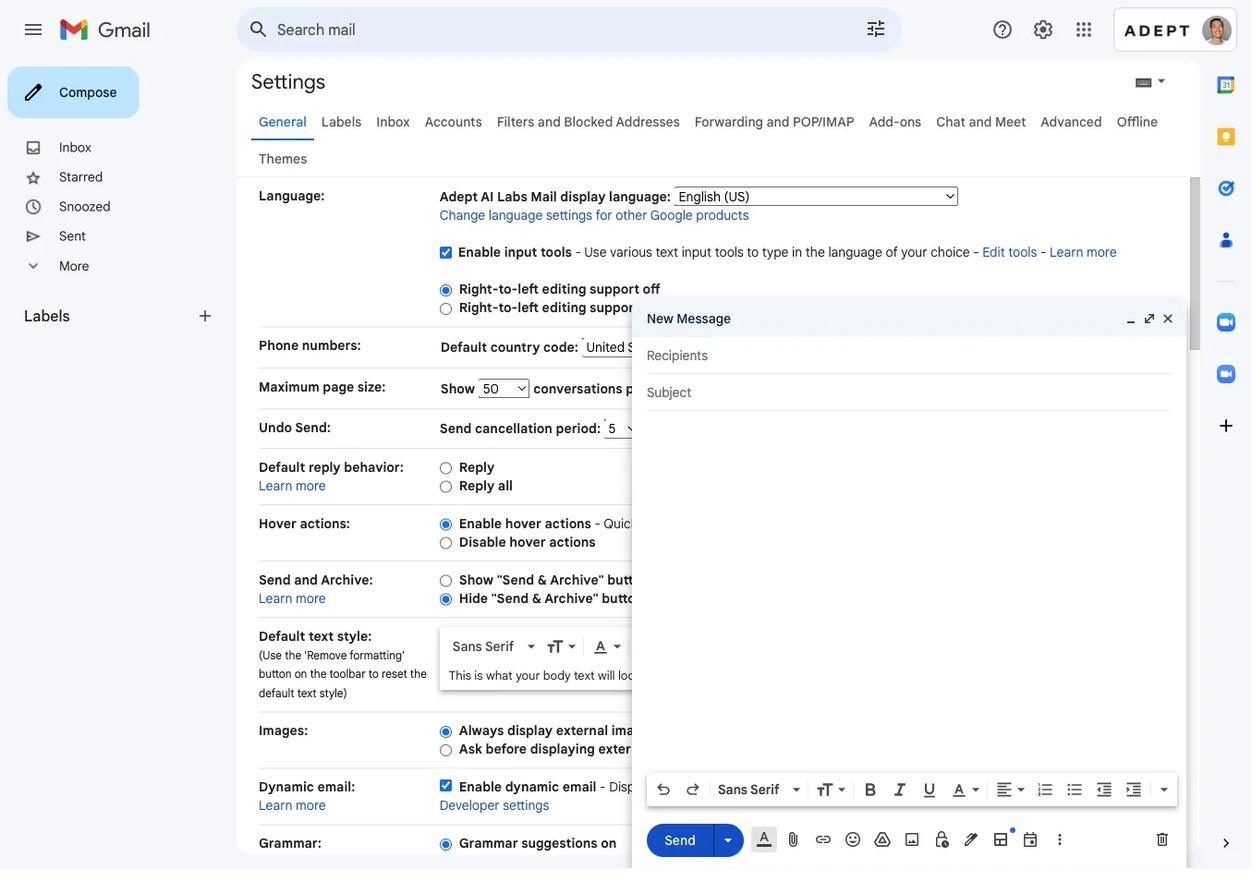 Task type: vqa. For each thing, say whether or not it's contained in the screenshot.
grill-out - hey ahmed, let's do a cook out soon. all the best, kendall at the bottom of the page
no



Task type: locate. For each thing, give the bounding box(es) containing it.
button for hide "send & archive" button in reply
[[602, 591, 643, 607]]

more down archive:
[[296, 591, 326, 607]]

0 vertical spatial language
[[489, 207, 543, 224]]

bold ‪(⌘b)‬ image
[[861, 781, 880, 799]]

Grammar suggestions on radio
[[440, 838, 452, 852]]

use
[[584, 244, 607, 261]]

learn more link for send and archive:
[[259, 591, 326, 607]]

various
[[610, 244, 652, 261]]

0 horizontal spatial send
[[259, 572, 291, 588]]

2 support from the top
[[590, 300, 640, 316]]

text left style)
[[297, 687, 317, 701]]

search mail image
[[242, 13, 275, 46]]

reply for hide "send & archive" button in reply
[[662, 591, 694, 607]]

always
[[459, 723, 504, 739]]

2 vertical spatial button
[[259, 668, 292, 682]]

default for default reply behavior: learn more
[[259, 459, 305, 476]]

reply left 'all'
[[459, 478, 495, 494]]

0 vertical spatial show
[[441, 381, 478, 397]]

send button
[[647, 824, 713, 857]]

formatting options toolbar up look
[[445, 629, 812, 663]]

learn up (use
[[259, 591, 293, 607]]

"send for hide
[[491, 591, 529, 607]]

0 vertical spatial to-
[[499, 281, 518, 298]]

1 horizontal spatial inbox
[[376, 114, 410, 130]]

right- right right-to-left editing support off radio
[[459, 281, 499, 298]]

what
[[486, 668, 513, 683]]

tools right edit
[[1009, 244, 1037, 261]]

1 horizontal spatial dynamic
[[655, 780, 705, 796]]

1 editing from the top
[[542, 281, 586, 298]]

size:
[[357, 379, 386, 395]]

1 vertical spatial enable
[[459, 516, 502, 532]]

archive" down show "send & archive" button in reply
[[545, 591, 599, 607]]

support left new
[[590, 300, 640, 316]]

conversations per page
[[530, 381, 682, 397]]

to- up default country code:
[[499, 300, 518, 316]]

0 vertical spatial archive"
[[550, 572, 604, 588]]

support
[[590, 281, 640, 298], [590, 300, 640, 316]]

- left display
[[600, 780, 606, 796]]

change language settings for other google products
[[440, 207, 749, 224]]

to- up right-to-left editing support on
[[499, 281, 518, 298]]

forwarding
[[695, 114, 763, 130]]

learn more link down "dynamic"
[[259, 798, 326, 814]]

1 vertical spatial images
[[654, 742, 699, 758]]

available.
[[825, 780, 880, 796]]

left up right-to-left editing support on
[[518, 281, 539, 298]]

insert link ‪(⌘k)‬ image
[[814, 831, 833, 849]]

indent less ‪(⌘[)‬ image
[[1095, 781, 1114, 799]]

sans serif option
[[714, 781, 789, 799]]

hover up disable hover actions
[[505, 516, 542, 532]]

the down 'remove
[[310, 668, 327, 682]]

show for show
[[441, 381, 478, 397]]

0 horizontal spatial page
[[323, 379, 354, 395]]

insert emoji ‪(⌘⇧2)‬ image
[[844, 831, 862, 849]]

labels for 'labels' link
[[322, 114, 362, 130]]

1 vertical spatial show
[[459, 572, 494, 588]]

and right filters
[[538, 114, 561, 130]]

0 vertical spatial default
[[441, 340, 487, 356]]

select input tool image
[[1156, 74, 1167, 88]]

email down ask before displaying external images
[[563, 780, 597, 796]]

default for default country code:
[[441, 340, 487, 356]]

Show "Send & Archive" button in reply radio
[[440, 574, 452, 588]]

insert files using drive image
[[873, 831, 892, 849]]

external up display
[[598, 742, 650, 758]]

editing down right-to-left editing support off
[[542, 300, 586, 316]]

0 vertical spatial reply
[[459, 459, 495, 476]]

send down hover
[[259, 572, 291, 588]]

1 horizontal spatial display
[[560, 189, 606, 205]]

0 vertical spatial settings
[[546, 207, 593, 224]]

language:
[[259, 188, 325, 204]]

0 vertical spatial send
[[440, 421, 472, 437]]

1 horizontal spatial page
[[651, 381, 682, 397]]

learn up hover
[[259, 478, 293, 494]]

send for cancellation
[[440, 421, 472, 437]]

accounts
[[425, 114, 482, 130]]

learn more link up hover actions:
[[259, 478, 326, 494]]

actions for disable
[[549, 534, 596, 550]]

off
[[643, 281, 660, 298]]

1 input from the left
[[504, 244, 537, 261]]

inbox link
[[376, 114, 410, 130], [59, 140, 91, 156]]

- right edit tools link
[[1041, 244, 1047, 261]]

0 horizontal spatial labels
[[24, 307, 70, 325]]

1 horizontal spatial inbox link
[[376, 114, 410, 130]]

0 vertical spatial "send
[[497, 572, 534, 588]]

learn down "dynamic"
[[259, 798, 293, 814]]

tools down products on the top of page
[[715, 244, 744, 261]]

formatting options toolbar containing sans serif
[[647, 774, 1177, 807]]

more up hover actions:
[[296, 478, 326, 494]]

and inside send and archive: learn more
[[294, 572, 318, 588]]

blocked
[[564, 114, 613, 130]]

2 vertical spatial in
[[647, 591, 658, 607]]

1 vertical spatial to-
[[499, 300, 518, 316]]

1 vertical spatial hover
[[510, 534, 546, 550]]

editing for off
[[542, 281, 586, 298]]

labels inside labels navigation
[[24, 307, 70, 325]]

on down 'remove
[[294, 668, 307, 682]]

& down show "send & archive" button in reply
[[532, 591, 542, 607]]

1 vertical spatial labels
[[24, 307, 70, 325]]

and right read,
[[914, 516, 936, 532]]

0 vertical spatial labels
[[322, 114, 362, 130]]

to down "formatting'"
[[369, 668, 379, 682]]

default country code:
[[441, 340, 582, 356]]

and left pop/imap
[[767, 114, 790, 130]]

before
[[486, 742, 527, 758]]

0 horizontal spatial inbox link
[[59, 140, 91, 156]]

learn
[[1050, 244, 1084, 261], [259, 478, 293, 494], [259, 591, 293, 607], [259, 798, 293, 814]]

default up (use
[[259, 628, 305, 645]]

hover right disable at bottom
[[510, 534, 546, 550]]

1 horizontal spatial input
[[682, 244, 712, 261]]

and for meet
[[969, 114, 992, 130]]

display
[[560, 189, 606, 205], [507, 723, 553, 739]]

0 vertical spatial &
[[538, 572, 547, 588]]

1 vertical spatial to
[[723, 516, 735, 532]]

actions up disable hover actions
[[545, 516, 591, 532]]

2 vertical spatial default
[[259, 628, 305, 645]]

minimize image
[[1124, 311, 1139, 326]]

1 vertical spatial external
[[598, 742, 650, 758]]

conversations
[[534, 381, 623, 397]]

enable input tools - use various text input tools to type in the language of your choice - edit tools - learn more
[[458, 244, 1117, 261]]

edit
[[983, 244, 1005, 261]]

1 vertical spatial display
[[507, 723, 553, 739]]

add-ons
[[869, 114, 922, 130]]

reply down gain
[[662, 591, 694, 607]]

send up reply radio
[[440, 421, 472, 437]]

enable up developer
[[459, 780, 502, 796]]

and
[[538, 114, 561, 130], [767, 114, 790, 130], [969, 114, 992, 130], [914, 516, 936, 532], [294, 572, 318, 588]]

Disable hover actions radio
[[440, 536, 452, 550]]

inbox link right 'labels' link
[[376, 114, 410, 130]]

1 vertical spatial settings
[[503, 798, 549, 814]]

1 vertical spatial "send
[[491, 591, 529, 607]]

settings inside enable dynamic email - display dynamic email content when available. developer settings
[[503, 798, 549, 814]]

- inside enable dynamic email - display dynamic email content when available. developer settings
[[600, 780, 606, 796]]

0 vertical spatial to
[[747, 244, 759, 261]]

starred link
[[59, 169, 103, 185]]

- left use
[[575, 244, 581, 261]]

language down labs
[[489, 207, 543, 224]]

2 horizontal spatial tools
[[1009, 244, 1037, 261]]

learn more link down archive:
[[259, 591, 326, 607]]

1 reply from the top
[[459, 459, 495, 476]]

0 vertical spatial enable
[[458, 244, 501, 261]]

country
[[490, 340, 540, 356]]

send inside send and archive: learn more
[[259, 572, 291, 588]]

and right 'chat'
[[969, 114, 992, 130]]

1 horizontal spatial labels
[[322, 114, 362, 130]]

more
[[59, 258, 89, 274]]

display up change language settings for other google products link
[[560, 189, 606, 205]]

- for enable hover actions - quickly gain access to archive, delete, mark as read, and snooze controls on hover.
[[595, 516, 601, 532]]

display
[[609, 780, 652, 796]]

'remove
[[304, 649, 347, 663]]

page
[[323, 379, 354, 395], [651, 381, 682, 397]]

insert photo image
[[903, 831, 921, 849]]

0 vertical spatial reply
[[309, 459, 341, 476]]

enable inside enable dynamic email - display dynamic email content when available. developer settings
[[459, 780, 502, 796]]

to right access
[[723, 516, 735, 532]]

bulleted list ‪(⌘⇧8)‬ image
[[1066, 781, 1084, 799]]

1 vertical spatial support
[[590, 300, 640, 316]]

filters and blocked addresses link
[[497, 114, 680, 130]]

1 horizontal spatial email
[[708, 780, 739, 796]]

to
[[747, 244, 759, 261], [723, 516, 735, 532], [369, 668, 379, 682]]

images up undo ‪(⌘z)‬ image
[[654, 742, 699, 758]]

-
[[575, 244, 581, 261], [973, 244, 979, 261], [1041, 244, 1047, 261], [595, 516, 601, 532], [600, 780, 606, 796]]

redo ‪(⌘y)‬ image
[[684, 781, 702, 799]]

default inside default text style: (use the 'remove formatting' button on the toolbar to reset the default text style)
[[259, 628, 305, 645]]

0 horizontal spatial to
[[369, 668, 379, 682]]

hover.
[[1054, 516, 1089, 532]]

default
[[259, 687, 294, 701]]

more down "dynamic"
[[296, 798, 326, 814]]

support left off
[[590, 281, 640, 298]]

show
[[441, 381, 478, 397], [459, 572, 494, 588]]

more formatting options image
[[1155, 781, 1174, 799]]

"send right hide at the left bottom of page
[[491, 591, 529, 607]]

1 vertical spatial &
[[532, 591, 542, 607]]

2 right- from the top
[[459, 300, 499, 316]]

0 vertical spatial inbox
[[376, 114, 410, 130]]

0 horizontal spatial email
[[563, 780, 597, 796]]

2 vertical spatial enable
[[459, 780, 502, 796]]

chat
[[936, 114, 966, 130]]

2 to- from the top
[[499, 300, 518, 316]]

inbox right 'labels' link
[[376, 114, 410, 130]]

Hide "Send & Archive" button in reply radio
[[440, 593, 452, 607]]

on right suggestions
[[601, 836, 617, 852]]

send:
[[295, 420, 331, 436]]

and for pop/imap
[[767, 114, 790, 130]]

2 editing from the top
[[542, 300, 586, 316]]

formatting options toolbar up insert photo
[[647, 774, 1177, 807]]

editing for on
[[542, 300, 586, 316]]

ask before displaying external images
[[459, 742, 699, 758]]

dynamic
[[505, 780, 559, 796], [655, 780, 705, 796]]

1 horizontal spatial send
[[440, 421, 472, 437]]

2 reply from the top
[[459, 478, 495, 494]]

1 horizontal spatial to
[[723, 516, 735, 532]]

reply for show "send & archive" button in reply
[[667, 572, 699, 588]]

0 vertical spatial hover
[[505, 516, 542, 532]]

button inside default text style: (use the 'remove formatting' button on the toolbar to reset the default text style)
[[259, 668, 292, 682]]

indent more ‪(⌘])‬ image
[[1125, 781, 1143, 799]]

2 horizontal spatial send
[[665, 832, 696, 849]]

0 vertical spatial left
[[518, 281, 539, 298]]

& up hide "send & archive" button in reply
[[538, 572, 547, 588]]

0 vertical spatial right-
[[459, 281, 499, 298]]

always display external images
[[459, 723, 657, 739]]

1 vertical spatial editing
[[542, 300, 586, 316]]

attach files image
[[785, 831, 803, 849]]

more button
[[0, 251, 222, 281]]

1 vertical spatial button
[[602, 591, 643, 607]]

1 vertical spatial in
[[652, 572, 664, 588]]

1 vertical spatial right-
[[459, 300, 499, 316]]

reply up reply all
[[459, 459, 495, 476]]

enable
[[458, 244, 501, 261], [459, 516, 502, 532], [459, 780, 502, 796]]

send left more send options image
[[665, 832, 696, 849]]

button up hide "send & archive" button in reply
[[607, 572, 649, 588]]

0 horizontal spatial tools
[[541, 244, 572, 261]]

images down look
[[612, 723, 657, 739]]

gmail image
[[59, 11, 160, 48]]

italic ‪(⌘i)‬ image
[[891, 781, 909, 799]]

default inside default reply behavior: learn more
[[259, 459, 305, 476]]

reply
[[459, 459, 495, 476], [459, 478, 495, 494]]

archive" for hide
[[545, 591, 599, 607]]

1 vertical spatial actions
[[549, 534, 596, 550]]

your right what
[[516, 668, 540, 683]]

tools up right-to-left editing support off
[[541, 244, 572, 261]]

button up default
[[259, 668, 292, 682]]

left down right-to-left editing support off
[[518, 300, 539, 316]]

reply for reply
[[459, 459, 495, 476]]

code:
[[543, 340, 578, 356]]

advanced search options image
[[858, 10, 895, 47]]

1 horizontal spatial tools
[[715, 244, 744, 261]]

inbox inside labels navigation
[[59, 140, 91, 156]]

sent
[[59, 228, 86, 244]]

tab list
[[1201, 59, 1252, 803]]

reply down send:
[[309, 459, 341, 476]]

2 vertical spatial to
[[369, 668, 379, 682]]

advanced
[[1041, 114, 1102, 130]]

forwarding and pop/imap
[[695, 114, 854, 130]]

text left the will
[[574, 668, 595, 683]]

- left the quickly
[[595, 516, 601, 532]]

0 vertical spatial inbox link
[[376, 114, 410, 130]]

numbered list ‪(⌘⇧7)‬ image
[[1036, 781, 1055, 799]]

addresses
[[616, 114, 680, 130]]

1 horizontal spatial your
[[901, 244, 928, 261]]

"send
[[497, 572, 534, 588], [491, 591, 529, 607]]

and for archive:
[[294, 572, 318, 588]]

learn inside send and archive: learn more
[[259, 591, 293, 607]]

underline ‪(⌘u)‬ image
[[921, 782, 939, 800]]

editing up right-to-left editing support on
[[542, 281, 586, 298]]

to left type
[[747, 244, 759, 261]]

formatting options toolbar
[[445, 629, 812, 663], [647, 774, 1177, 807]]

1 vertical spatial archive"
[[545, 591, 599, 607]]

0 vertical spatial button
[[607, 572, 649, 588]]

and left archive:
[[294, 572, 318, 588]]

images:
[[259, 723, 308, 739]]

email right redo ‪(⌘y)‬ icon
[[708, 780, 739, 796]]

0 horizontal spatial dynamic
[[505, 780, 559, 796]]

on down off
[[643, 300, 659, 316]]

2 vertical spatial send
[[665, 832, 696, 849]]

inbox up the "starred" link
[[59, 140, 91, 156]]

default down undo
[[259, 459, 305, 476]]

enable down change
[[458, 244, 501, 261]]

0 vertical spatial actions
[[545, 516, 591, 532]]

input up right-to-left editing support off
[[504, 244, 537, 261]]

1 email from the left
[[563, 780, 597, 796]]

enable up disable at bottom
[[459, 516, 502, 532]]

main menu image
[[22, 18, 44, 41]]

1 vertical spatial reply
[[459, 478, 495, 494]]

pop/imap
[[793, 114, 854, 130]]

& for show
[[538, 572, 547, 588]]

more send options image
[[719, 832, 738, 850]]

1 right- from the top
[[459, 281, 499, 298]]

your
[[901, 244, 928, 261], [516, 668, 540, 683]]

None search field
[[237, 7, 902, 52]]

right-
[[459, 281, 499, 298], [459, 300, 499, 316]]

None checkbox
[[440, 244, 452, 262]]

None checkbox
[[440, 780, 452, 792]]

0 horizontal spatial input
[[504, 244, 537, 261]]

filters
[[497, 114, 534, 130]]

page left size:
[[323, 379, 354, 395]]

undo send:
[[259, 420, 331, 436]]

2 left from the top
[[518, 300, 539, 316]]

settings down adept ai labs mail display language:
[[546, 207, 593, 224]]

settings up grammar suggestions on on the left of page
[[503, 798, 549, 814]]

1 vertical spatial default
[[259, 459, 305, 476]]

edit tools link
[[983, 244, 1037, 261]]

0 horizontal spatial display
[[507, 723, 553, 739]]

0 horizontal spatial your
[[516, 668, 540, 683]]

labels right general link
[[322, 114, 362, 130]]

1 to- from the top
[[499, 281, 518, 298]]

1 vertical spatial reply
[[667, 572, 699, 588]]

left for right-to-left editing support off
[[518, 281, 539, 298]]

inbox link up the "starred" link
[[59, 140, 91, 156]]

to-
[[499, 281, 518, 298], [499, 300, 518, 316]]

0 vertical spatial editing
[[542, 281, 586, 298]]

inbox
[[376, 114, 410, 130], [59, 140, 91, 156]]

default down the "right-to-left editing support on" option
[[441, 340, 487, 356]]

1 vertical spatial left
[[518, 300, 539, 316]]

your right "of"
[[901, 244, 928, 261]]

archive" up hide "send & archive" button in reply
[[550, 572, 604, 588]]

1 support from the top
[[590, 281, 640, 298]]

formatting'
[[350, 649, 405, 663]]

2 input from the left
[[682, 244, 712, 261]]

2 vertical spatial reply
[[662, 591, 694, 607]]

Right-to-left editing support on radio
[[440, 302, 452, 316]]

1 vertical spatial inbox
[[59, 140, 91, 156]]

page right per at the top of page
[[651, 381, 682, 397]]

language
[[489, 207, 543, 224], [828, 244, 883, 261]]

maximum page size:
[[259, 379, 386, 395]]

right-to-left editing support on
[[459, 300, 659, 316]]

in
[[792, 244, 802, 261], [652, 572, 664, 588], [647, 591, 658, 607]]

grammar:
[[259, 836, 322, 852]]

1 vertical spatial send
[[259, 572, 291, 588]]

show down default country code:
[[441, 381, 478, 397]]

on inside default text style: (use the 'remove formatting' button on the toolbar to reset the default text style)
[[294, 668, 307, 682]]

to- for right-to-left editing support on
[[499, 300, 518, 316]]

external
[[556, 723, 608, 739], [598, 742, 650, 758]]

dynamic up developer settings link
[[505, 780, 559, 796]]

choice
[[931, 244, 970, 261]]

right- right the "right-to-left editing support on" option
[[459, 300, 499, 316]]

language left "of"
[[828, 244, 883, 261]]

2 dynamic from the left
[[655, 780, 705, 796]]

toolbar
[[330, 668, 366, 682]]

0 horizontal spatial inbox
[[59, 140, 91, 156]]

reply down access
[[667, 572, 699, 588]]

archive:
[[321, 572, 373, 588]]

show up hide at the left bottom of page
[[459, 572, 494, 588]]

1 left from the top
[[518, 281, 539, 298]]

default reply behavior: learn more
[[259, 459, 404, 494]]

1 horizontal spatial language
[[828, 244, 883, 261]]

0 vertical spatial formatting options toolbar
[[445, 629, 812, 663]]

more inside dynamic email: learn more
[[296, 798, 326, 814]]

support for off
[[590, 281, 640, 298]]

learn inside dynamic email: learn more
[[259, 798, 293, 814]]

display up before
[[507, 723, 553, 739]]

will
[[598, 668, 615, 683]]

"send down disable hover actions
[[497, 572, 534, 588]]

0 vertical spatial display
[[560, 189, 606, 205]]

1 vertical spatial formatting options toolbar
[[647, 774, 1177, 807]]

0 vertical spatial support
[[590, 281, 640, 298]]

numbers:
[[302, 338, 361, 354]]

& for hide
[[532, 591, 542, 607]]

snooze
[[939, 516, 982, 532]]

external up ask before displaying external images
[[556, 723, 608, 739]]

button down show "send & archive" button in reply
[[602, 591, 643, 607]]

to inside default text style: (use the 'remove formatting' button on the toolbar to reset the default text style)
[[369, 668, 379, 682]]



Task type: describe. For each thing, give the bounding box(es) containing it.
recipients
[[647, 348, 708, 364]]

undo
[[259, 420, 292, 436]]

message
[[677, 311, 731, 327]]

adept
[[440, 189, 478, 205]]

Ask before displaying external images radio
[[440, 744, 452, 758]]

enable for input
[[458, 244, 501, 261]]

dynamic
[[259, 780, 314, 796]]

Search mail text field
[[277, 20, 813, 39]]

ai
[[481, 189, 494, 205]]

controls
[[985, 516, 1032, 532]]

dynamic email: learn more
[[259, 780, 355, 814]]

toggle confidential mode image
[[933, 831, 951, 849]]

grammar
[[459, 836, 518, 852]]

change language settings for other google products link
[[440, 207, 749, 224]]

cancellation
[[475, 421, 553, 437]]

pop out image
[[1142, 311, 1157, 326]]

this is what your body text will look like.
[[449, 668, 665, 683]]

- left edit
[[973, 244, 979, 261]]

on left hover.
[[1036, 516, 1050, 532]]

reset
[[382, 668, 407, 682]]

offline link
[[1117, 114, 1158, 130]]

read,
[[880, 516, 911, 532]]

3 tools from the left
[[1009, 244, 1037, 261]]

hover actions:
[[259, 516, 350, 532]]

style)
[[320, 687, 347, 701]]

type
[[762, 244, 789, 261]]

Subject field
[[647, 384, 1172, 402]]

right- for right-to-left editing support on
[[459, 300, 499, 316]]

snoozed link
[[59, 199, 111, 215]]

offline
[[1117, 114, 1158, 130]]

1 dynamic from the left
[[505, 780, 559, 796]]

1 vertical spatial language
[[828, 244, 883, 261]]

set up a time to meet image
[[1021, 831, 1040, 849]]

0 horizontal spatial language
[[489, 207, 543, 224]]

body
[[543, 668, 571, 683]]

is
[[474, 668, 483, 683]]

Message Body text field
[[647, 421, 1172, 768]]

mail
[[531, 189, 557, 205]]

- for enable dynamic email - display dynamic email content when available. developer settings
[[600, 780, 606, 796]]

access
[[679, 516, 720, 532]]

Reply all radio
[[440, 480, 452, 494]]

0 vertical spatial images
[[612, 723, 657, 739]]

actions for enable
[[545, 516, 591, 532]]

undo ‪(⌘z)‬ image
[[654, 781, 673, 799]]

left for right-to-left editing support on
[[518, 300, 539, 316]]

maximum
[[259, 379, 320, 395]]

learn more link right edit tools link
[[1050, 244, 1117, 261]]

- for enable input tools - use various text input tools to type in the language of your choice - edit tools - learn more
[[575, 244, 581, 261]]

more inside send and archive: learn more
[[296, 591, 326, 607]]

(use
[[259, 649, 282, 663]]

learn inside default reply behavior: learn more
[[259, 478, 293, 494]]

phone numbers:
[[259, 338, 361, 354]]

labels heading
[[24, 307, 196, 325]]

accounts link
[[425, 114, 482, 130]]

developer
[[440, 798, 500, 814]]

2 email from the left
[[708, 780, 739, 796]]

text up 'remove
[[309, 628, 334, 645]]

gain
[[650, 516, 675, 532]]

0 vertical spatial external
[[556, 723, 608, 739]]

more inside default reply behavior: learn more
[[296, 478, 326, 494]]

hide "send & archive" button in reply
[[459, 591, 694, 607]]

close image
[[1161, 311, 1176, 326]]

reply for reply all
[[459, 478, 495, 494]]

developer settings link
[[440, 798, 549, 814]]

hide
[[459, 591, 488, 607]]

and for blocked
[[538, 114, 561, 130]]

formatting options toolbar inside new message dialog
[[647, 774, 1177, 807]]

labs
[[497, 189, 528, 205]]

1 vertical spatial your
[[516, 668, 540, 683]]

all
[[498, 478, 513, 494]]

starred
[[59, 169, 103, 185]]

themes link
[[259, 151, 307, 167]]

quickly
[[604, 516, 647, 532]]

compose button
[[7, 67, 139, 118]]

sans
[[718, 782, 748, 798]]

more right edit tools link
[[1087, 244, 1117, 261]]

general
[[259, 114, 307, 130]]

when
[[791, 780, 822, 796]]

discard draft ‪(⌘⇧d)‬ image
[[1153, 831, 1172, 849]]

support for on
[[590, 300, 640, 316]]

labels for labels heading
[[24, 307, 70, 325]]

add-ons link
[[869, 114, 922, 130]]

reply inside default reply behavior: learn more
[[309, 459, 341, 476]]

show for show "send & archive" button in reply
[[459, 572, 494, 588]]

per
[[626, 381, 647, 397]]

content
[[742, 780, 787, 796]]

0 vertical spatial your
[[901, 244, 928, 261]]

settings image
[[1032, 18, 1055, 41]]

0 vertical spatial in
[[792, 244, 802, 261]]

advanced link
[[1041, 114, 1102, 130]]

compose
[[59, 84, 117, 100]]

this
[[449, 668, 471, 683]]

grammar suggestions on
[[459, 836, 617, 852]]

new message
[[647, 311, 731, 327]]

send for and
[[259, 572, 291, 588]]

displaying
[[530, 742, 595, 758]]

hover for disable
[[510, 534, 546, 550]]

send cancellation period:
[[440, 421, 604, 437]]

mark
[[831, 516, 860, 532]]

ons
[[900, 114, 922, 130]]

in for hide "send & archive" button in reply
[[647, 591, 658, 607]]

enable for dynamic
[[459, 780, 502, 796]]

enable for hover
[[459, 516, 502, 532]]

of
[[886, 244, 898, 261]]

for
[[596, 207, 612, 224]]

meet
[[995, 114, 1026, 130]]

disable
[[459, 534, 506, 550]]

labels navigation
[[0, 59, 237, 870]]

hover for enable
[[505, 516, 542, 532]]

show "send & archive" button in reply
[[459, 572, 699, 588]]

send and archive: learn more
[[259, 572, 373, 607]]

new message dialog
[[632, 300, 1187, 870]]

default for default text style: (use the 'remove formatting' button on the toolbar to reset the default text style)
[[259, 628, 305, 645]]

archive" for show
[[550, 572, 604, 588]]

suggestions
[[521, 836, 598, 852]]

the right type
[[806, 244, 825, 261]]

sans serif
[[718, 782, 779, 798]]

snoozed
[[59, 199, 111, 215]]

1 tools from the left
[[541, 244, 572, 261]]

filters and blocked addresses
[[497, 114, 680, 130]]

1 vertical spatial inbox link
[[59, 140, 91, 156]]

style:
[[337, 628, 372, 645]]

chat and meet
[[936, 114, 1026, 130]]

the right (use
[[285, 649, 301, 663]]

2 tools from the left
[[715, 244, 744, 261]]

forwarding and pop/imap link
[[695, 114, 854, 130]]

email:
[[317, 780, 355, 796]]

support image
[[992, 18, 1014, 41]]

text right the various
[[656, 244, 678, 261]]

as
[[864, 516, 877, 532]]

settings
[[251, 68, 325, 94]]

behavior:
[[344, 459, 404, 476]]

learn right edit tools link
[[1050, 244, 1084, 261]]

general link
[[259, 114, 307, 130]]

in for show "send & archive" button in reply
[[652, 572, 664, 588]]

select a layout image
[[992, 831, 1010, 849]]

language:
[[609, 189, 671, 205]]

products
[[696, 207, 749, 224]]

disable hover actions
[[459, 534, 596, 550]]

adept ai labs mail display language:
[[440, 189, 671, 205]]

send inside button
[[665, 832, 696, 849]]

learn more link for dynamic email:
[[259, 798, 326, 814]]

the right reset
[[410, 668, 427, 682]]

google
[[650, 207, 693, 224]]

right-to-left editing support off
[[459, 281, 660, 298]]

Enable hover actions radio
[[440, 518, 452, 532]]

to- for right-to-left editing support off
[[499, 281, 518, 298]]

more options image
[[1055, 831, 1066, 849]]

Always display external images radio
[[440, 725, 452, 739]]

learn more link for default reply behavior:
[[259, 478, 326, 494]]

insert signature image
[[962, 831, 981, 849]]

right- for right-to-left editing support off
[[459, 281, 499, 298]]

Reply radio
[[440, 461, 452, 475]]

other
[[616, 207, 647, 224]]

ask
[[459, 742, 482, 758]]

Right-to-left editing support off radio
[[440, 284, 452, 297]]

2 horizontal spatial to
[[747, 244, 759, 261]]

button for show "send & archive" button in reply
[[607, 572, 649, 588]]

"send for show
[[497, 572, 534, 588]]



